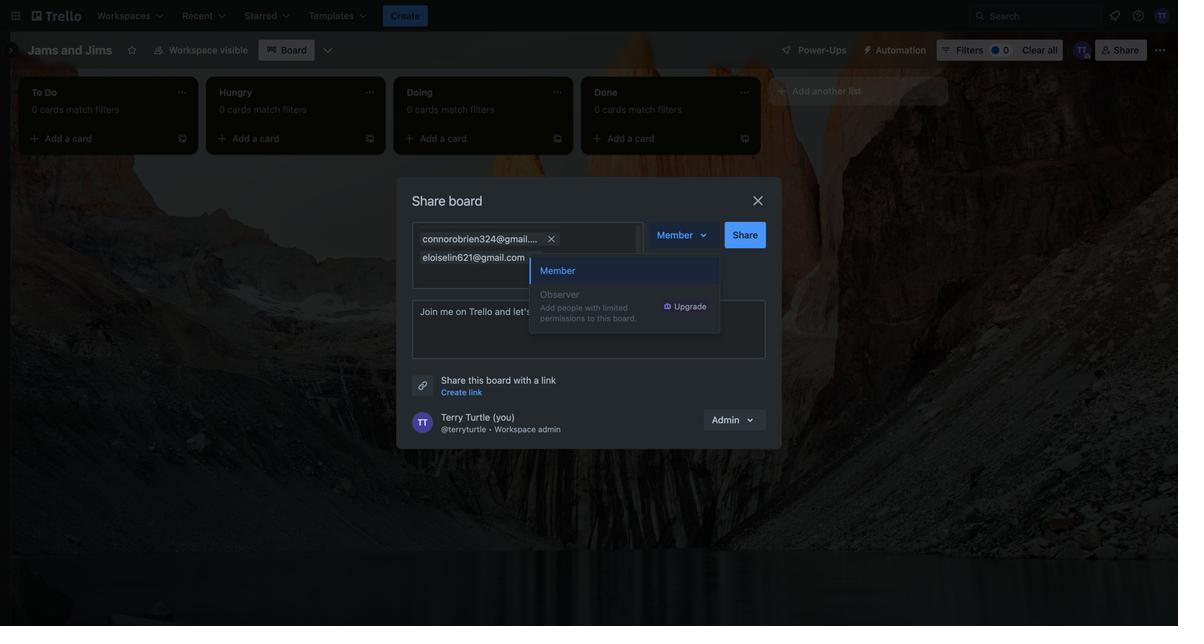 Task type: vqa. For each thing, say whether or not it's contained in the screenshot.
controls
no



Task type: locate. For each thing, give the bounding box(es) containing it.
1 vertical spatial workspace
[[494, 425, 536, 434]]

list
[[849, 86, 862, 96]]

another
[[812, 86, 846, 96]]

create
[[391, 10, 420, 21], [441, 388, 467, 397]]

workspace inside button
[[169, 45, 218, 55]]

1 vertical spatial link
[[469, 388, 482, 397]]

link
[[541, 375, 556, 386], [469, 388, 482, 397]]

this up turtle
[[468, 375, 484, 386]]

1 horizontal spatial create from template… image
[[552, 133, 563, 144]]

create from template… image for first add a card button from right
[[740, 133, 750, 144]]

•
[[488, 425, 492, 434]]

1 horizontal spatial with
[[585, 303, 601, 312]]

add inside button
[[793, 86, 810, 96]]

match
[[66, 104, 93, 115], [254, 104, 280, 115], [441, 104, 468, 115], [629, 104, 655, 115]]

add a card for first add a card button from right
[[608, 133, 655, 144]]

@terryturtle
[[441, 425, 486, 434]]

add
[[793, 86, 810, 96], [45, 133, 62, 144], [232, 133, 250, 144], [420, 133, 438, 144], [608, 133, 625, 144], [540, 303, 555, 312]]

1 vertical spatial board
[[486, 375, 511, 386]]

clear all button
[[1017, 40, 1063, 61]]

cards for first add a card button from right
[[603, 104, 626, 115]]

create inside share this board with a link create link
[[441, 388, 467, 397]]

0 horizontal spatial create
[[391, 10, 420, 21]]

0 notifications image
[[1107, 8, 1123, 24]]

match for third add a card button from right
[[254, 104, 280, 115]]

1 horizontal spatial board
[[486, 375, 511, 386]]

4 0 cards match filters from the left
[[594, 104, 682, 115]]

0 horizontal spatial create from template… image
[[365, 133, 375, 144]]

0
[[1003, 45, 1009, 55], [32, 104, 37, 115], [219, 104, 225, 115], [407, 104, 413, 115], [594, 104, 600, 115]]

cards
[[40, 104, 64, 115], [227, 104, 251, 115], [415, 104, 439, 115], [603, 104, 626, 115]]

3 match from the left
[[441, 104, 468, 115]]

member
[[657, 229, 693, 240], [540, 265, 576, 276]]

terry turtle (you) @terryturtle • workspace admin
[[441, 412, 561, 434]]

0 vertical spatial link
[[541, 375, 556, 386]]

this inside share this board with a link create link
[[468, 375, 484, 386]]

1 horizontal spatial link
[[541, 375, 556, 386]]

limited
[[603, 303, 628, 312]]

0 horizontal spatial with
[[514, 375, 531, 386]]

share this board with a link create link
[[441, 375, 556, 397]]

0 horizontal spatial workspace
[[169, 45, 218, 55]]

member inside button
[[540, 265, 576, 276]]

share down close image at top
[[733, 229, 758, 240]]

with
[[585, 303, 601, 312], [514, 375, 531, 386]]

share left show menu icon
[[1114, 45, 1139, 55]]

0 horizontal spatial board
[[449, 193, 482, 208]]

star or unstar board image
[[127, 45, 137, 55]]

Search field
[[985, 6, 1101, 26]]

jams
[[28, 43, 58, 57]]

share button down close image at top
[[725, 222, 766, 248]]

cards for third add a card button from right
[[227, 104, 251, 115]]

this
[[597, 314, 611, 323], [468, 375, 484, 386]]

0 cards match filters for third add a card button from right
[[219, 104, 307, 115]]

this right to
[[597, 314, 611, 323]]

0 horizontal spatial this
[[468, 375, 484, 386]]

0 vertical spatial with
[[585, 303, 601, 312]]

share up terry on the bottom of the page
[[441, 375, 466, 386]]

1 vertical spatial share button
[[725, 222, 766, 248]]

a for third add a card button from left
[[440, 133, 445, 144]]

0 horizontal spatial link
[[469, 388, 482, 397]]

all
[[1048, 45, 1058, 55]]

add a card for third add a card button from right
[[232, 133, 279, 144]]

link up turtle
[[469, 388, 482, 397]]

member up member button
[[657, 229, 693, 240]]

card for first add a card button
[[72, 133, 92, 144]]

2 filters from the left
[[283, 104, 307, 115]]

workspace down '(you)'
[[494, 425, 536, 434]]

link up "admin" at the bottom left
[[541, 375, 556, 386]]

board up clarkrunnerman@gmail.com
[[449, 193, 482, 208]]

show menu image
[[1154, 44, 1167, 57]]

with inside "observer add people with limited permissions to this board."
[[585, 303, 601, 312]]

workspace visible button
[[145, 40, 256, 61]]

0 vertical spatial create
[[391, 10, 420, 21]]

0 vertical spatial share button
[[1095, 40, 1147, 61]]

board
[[449, 193, 482, 208], [486, 375, 511, 386]]

0 for first add a card button from right
[[594, 104, 600, 115]]

Join me on Trello and let's work together on this board! text field
[[412, 300, 766, 359]]

filters
[[95, 104, 119, 115], [283, 104, 307, 115], [470, 104, 494, 115], [658, 104, 682, 115]]

match for first add a card button
[[66, 104, 93, 115]]

a inside share this board with a link create link
[[534, 375, 539, 386]]

add a card for first add a card button
[[45, 133, 92, 144]]

0 cards match filters for first add a card button
[[32, 104, 119, 115]]

1 card from the left
[[72, 133, 92, 144]]

with up '(you)'
[[514, 375, 531, 386]]

observer add people with limited permissions to this board.
[[540, 289, 637, 323]]

with inside share this board with a link create link
[[514, 375, 531, 386]]

1 create from template… image from the left
[[365, 133, 375, 144]]

1 filters from the left
[[95, 104, 119, 115]]

group
[[530, 254, 720, 333]]

3 filters from the left
[[470, 104, 494, 115]]

2 horizontal spatial terry turtle (terryturtle) image
[[1154, 8, 1170, 24]]

card for third add a card button from right
[[260, 133, 279, 144]]

0 horizontal spatial member
[[540, 265, 576, 276]]

clarkrunnerman@gmail.com
[[423, 215, 542, 226]]

share button
[[1095, 40, 1147, 61], [725, 222, 766, 248]]

eloiselin621@gmail.com
[[423, 252, 525, 263]]

1 0 cards match filters from the left
[[32, 104, 119, 115]]

create from template… image
[[177, 133, 188, 144], [552, 133, 563, 144]]

a for first add a card button
[[65, 133, 70, 144]]

with up to
[[585, 303, 601, 312]]

4 match from the left
[[629, 104, 655, 115]]

board
[[281, 45, 307, 55]]

2 add a card from the left
[[232, 133, 279, 144]]

1 horizontal spatial create from template… image
[[740, 133, 750, 144]]

1 vertical spatial member
[[540, 265, 576, 276]]

1 vertical spatial create
[[441, 388, 467, 397]]

3 card from the left
[[447, 133, 467, 144]]

2 0 cards match filters from the left
[[219, 104, 307, 115]]

4 add a card from the left
[[608, 133, 655, 144]]

filters
[[957, 45, 984, 55]]

add inside "observer add people with limited permissions to this board."
[[540, 303, 555, 312]]

cards for first add a card button
[[40, 104, 64, 115]]

member inside dropdown button
[[657, 229, 693, 240]]

terry turtle (terryturtle) image
[[1154, 8, 1170, 24], [1073, 41, 1091, 59], [412, 412, 433, 433]]

4 cards from the left
[[603, 104, 626, 115]]

2 card from the left
[[260, 133, 279, 144]]

terry turtle (terryturtle) image left terry on the bottom of the page
[[412, 412, 433, 433]]

create from template… image
[[365, 133, 375, 144], [740, 133, 750, 144]]

member button
[[530, 258, 720, 284]]

terry turtle (terryturtle) image right all
[[1073, 41, 1091, 59]]

turtle
[[466, 412, 490, 423]]

4 filters from the left
[[658, 104, 682, 115]]

with for limited
[[585, 303, 601, 312]]

0 vertical spatial member
[[657, 229, 693, 240]]

share inside share this board with a link create link
[[441, 375, 466, 386]]

add a card for third add a card button from left
[[420, 133, 467, 144]]

0 horizontal spatial create from template… image
[[177, 133, 188, 144]]

a
[[65, 133, 70, 144], [252, 133, 257, 144], [440, 133, 445, 144], [627, 133, 633, 144], [534, 375, 539, 386]]

0 horizontal spatial terry turtle (terryturtle) image
[[412, 412, 433, 433]]

customize views image
[[321, 44, 335, 57]]

None text field
[[420, 267, 636, 285]]

workspace inside "terry turtle (you) @terryturtle • workspace admin"
[[494, 425, 536, 434]]

permissions
[[540, 314, 585, 323]]

1 horizontal spatial create
[[441, 388, 467, 397]]

2 vertical spatial terry turtle (terryturtle) image
[[412, 412, 433, 433]]

open information menu image
[[1132, 9, 1145, 22]]

1 vertical spatial this
[[468, 375, 484, 386]]

workspace left visible
[[169, 45, 218, 55]]

board up '(you)'
[[486, 375, 511, 386]]

automation
[[876, 45, 926, 55]]

a for first add a card button from right
[[627, 133, 633, 144]]

Board name text field
[[21, 40, 119, 61]]

automation button
[[857, 40, 934, 61]]

terry
[[441, 412, 463, 423]]

share button down 0 notifications icon
[[1095, 40, 1147, 61]]

match for third add a card button from left
[[441, 104, 468, 115]]

3 0 cards match filters from the left
[[407, 104, 494, 115]]

1 vertical spatial terry turtle (terryturtle) image
[[1073, 41, 1091, 59]]

1 cards from the left
[[40, 104, 64, 115]]

power-ups
[[798, 45, 847, 55]]

terry turtle (terryturtle) image right "open information menu" icon
[[1154, 8, 1170, 24]]

1 horizontal spatial member
[[657, 229, 693, 240]]

0 vertical spatial this
[[597, 314, 611, 323]]

member up 'observer'
[[540, 265, 576, 276]]

1 vertical spatial with
[[514, 375, 531, 386]]

1 match from the left
[[66, 104, 93, 115]]

2 create from template… image from the left
[[740, 133, 750, 144]]

2 match from the left
[[254, 104, 280, 115]]

3 add a card button from the left
[[399, 128, 547, 149]]

add a card button
[[24, 128, 172, 149], [211, 128, 359, 149], [399, 128, 547, 149], [586, 128, 734, 149]]

add a card
[[45, 133, 92, 144], [232, 133, 279, 144], [420, 133, 467, 144], [608, 133, 655, 144]]

3 cards from the left
[[415, 104, 439, 115]]

0 cards match filters
[[32, 104, 119, 115], [219, 104, 307, 115], [407, 104, 494, 115], [594, 104, 682, 115]]

card
[[72, 133, 92, 144], [260, 133, 279, 144], [447, 133, 467, 144], [635, 133, 655, 144]]

member button
[[649, 222, 720, 248]]

1 add a card from the left
[[45, 133, 92, 144]]

share board
[[412, 193, 482, 208]]

2 cards from the left
[[227, 104, 251, 115]]

1 horizontal spatial this
[[597, 314, 611, 323]]

0 vertical spatial workspace
[[169, 45, 218, 55]]

4 card from the left
[[635, 133, 655, 144]]

upgrade button
[[661, 300, 709, 313]]

share
[[1114, 45, 1139, 55], [412, 193, 446, 208], [733, 229, 758, 240], [441, 375, 466, 386]]

3 add a card from the left
[[420, 133, 467, 144]]

connorobrien324@gmail.com
[[423, 233, 548, 244]]

to
[[587, 314, 595, 323]]

workspace
[[169, 45, 218, 55], [494, 425, 536, 434]]

1 horizontal spatial workspace
[[494, 425, 536, 434]]



Task type: describe. For each thing, give the bounding box(es) containing it.
a for third add a card button from right
[[252, 133, 257, 144]]

cards for third add a card button from left
[[415, 104, 439, 115]]

filters for third add a card button from right
[[283, 104, 307, 115]]

filters for first add a card button from right
[[658, 104, 682, 115]]

jims
[[85, 43, 112, 57]]

search image
[[975, 11, 985, 21]]

this inside "observer add people with limited permissions to this board."
[[597, 314, 611, 323]]

4 add a card button from the left
[[586, 128, 734, 149]]

admin
[[538, 425, 561, 434]]

observer
[[540, 289, 580, 300]]

and
[[61, 43, 82, 57]]

workspace visible
[[169, 45, 248, 55]]

group containing member
[[530, 254, 720, 333]]

sm image
[[857, 40, 876, 58]]

1 create from template… image from the left
[[177, 133, 188, 144]]

1 add a card button from the left
[[24, 128, 172, 149]]

2 add a card button from the left
[[211, 128, 359, 149]]

member for member button
[[540, 265, 576, 276]]

board.
[[613, 314, 637, 323]]

switch to… image
[[9, 9, 22, 22]]

board inside share this board with a link create link
[[486, 375, 511, 386]]

1 horizontal spatial share button
[[1095, 40, 1147, 61]]

filters for first add a card button
[[95, 104, 119, 115]]

card for third add a card button from left
[[447, 133, 467, 144]]

upgrade
[[674, 302, 707, 311]]

0 vertical spatial terry turtle (terryturtle) image
[[1154, 8, 1170, 24]]

create from template… image for third add a card button from right
[[365, 133, 375, 144]]

people
[[557, 303, 583, 312]]

0 vertical spatial board
[[449, 193, 482, 208]]

share up clarkrunnerman@gmail.com
[[412, 193, 446, 208]]

board link
[[259, 40, 315, 61]]

2 create from template… image from the left
[[552, 133, 563, 144]]

with for a
[[514, 375, 531, 386]]

create inside button
[[391, 10, 420, 21]]

(you)
[[493, 412, 515, 423]]

jams and jims
[[28, 43, 112, 57]]

visible
[[220, 45, 248, 55]]

add another list button
[[769, 77, 948, 106]]

close image
[[750, 193, 766, 209]]

admin
[[712, 414, 740, 425]]

ups
[[829, 45, 847, 55]]

0 cards match filters for first add a card button from right
[[594, 104, 682, 115]]

0 for third add a card button from left
[[407, 104, 413, 115]]

add another list
[[793, 86, 862, 96]]

clear all
[[1022, 45, 1058, 55]]

create button
[[383, 5, 428, 26]]

member for member dropdown button
[[657, 229, 693, 240]]

0 cards match filters for third add a card button from left
[[407, 104, 494, 115]]

0 horizontal spatial share button
[[725, 222, 766, 248]]

admin button
[[704, 409, 766, 431]]

clear
[[1022, 45, 1045, 55]]

1 horizontal spatial terry turtle (terryturtle) image
[[1073, 41, 1091, 59]]

primary element
[[0, 0, 1178, 32]]

match for first add a card button from right
[[629, 104, 655, 115]]

create link button
[[441, 386, 482, 399]]

power-ups button
[[772, 40, 855, 61]]

filters for third add a card button from left
[[470, 104, 494, 115]]

power-
[[798, 45, 829, 55]]

0 for third add a card button from right
[[219, 104, 225, 115]]

card for first add a card button from right
[[635, 133, 655, 144]]

0 for first add a card button
[[32, 104, 37, 115]]



